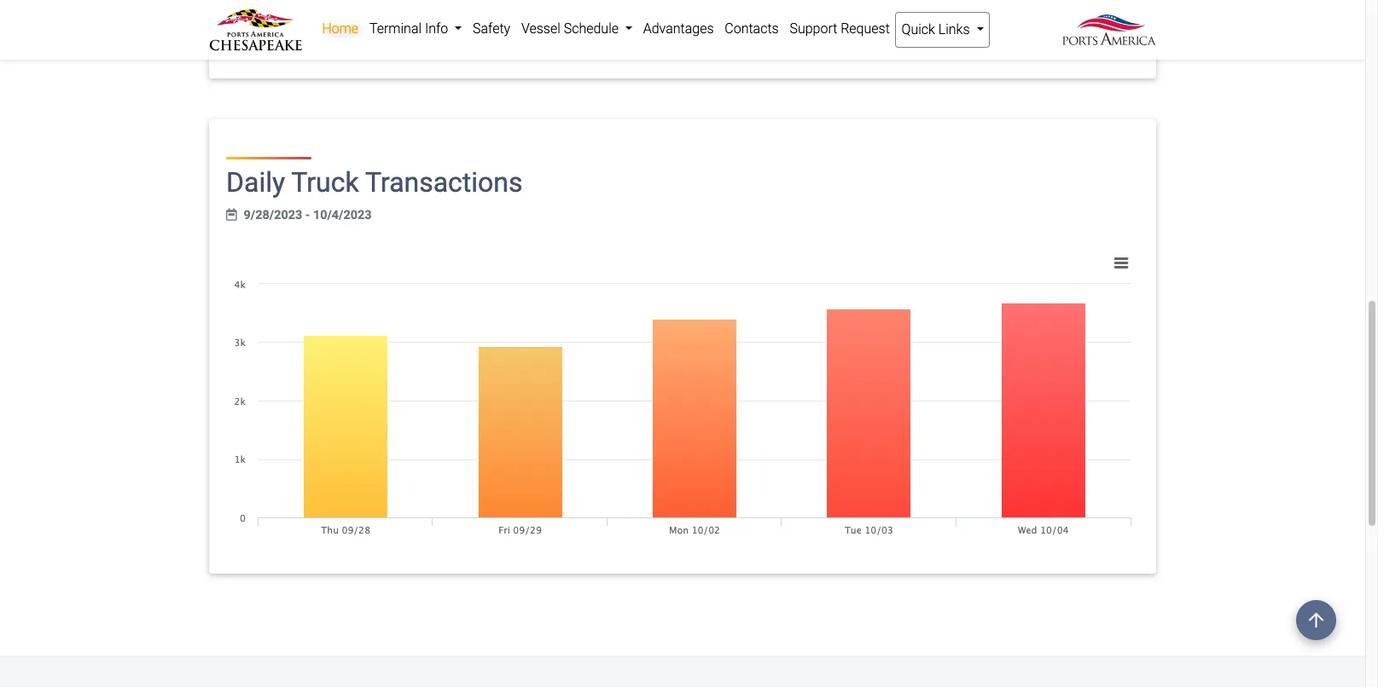 Task type: describe. For each thing, give the bounding box(es) containing it.
support request
[[790, 20, 890, 37]]

safety
[[473, 20, 510, 37]]

advantages
[[643, 20, 714, 37]]

daily
[[226, 167, 285, 199]]

10/4/2023
[[313, 208, 372, 223]]

support
[[790, 20, 837, 37]]

contacts link
[[719, 12, 784, 46]]

vessel schedule link
[[516, 12, 638, 46]]

schedule
[[564, 20, 619, 37]]

info
[[425, 20, 448, 37]]

quick
[[902, 21, 935, 38]]

contacts
[[725, 20, 779, 37]]

home link
[[317, 12, 364, 46]]

terminal info
[[369, 20, 452, 37]]

9/28/2023 - 10/4/2023
[[244, 208, 372, 223]]

home
[[322, 20, 359, 37]]

support request link
[[784, 12, 895, 46]]

terminal info link
[[364, 12, 467, 46]]

-
[[305, 208, 310, 223]]

vessel
[[521, 20, 560, 37]]

calendar week image
[[226, 209, 237, 221]]



Task type: locate. For each thing, give the bounding box(es) containing it.
truck
[[291, 167, 359, 199]]

terminal
[[369, 20, 422, 37]]

transactions
[[365, 167, 523, 199]]

go to top image
[[1296, 601, 1336, 641]]

advantages link
[[638, 12, 719, 46]]

daily truck transactions
[[226, 167, 523, 199]]

links
[[938, 21, 970, 38]]

quick links link
[[895, 12, 990, 48]]

safety link
[[467, 12, 516, 46]]

vessel schedule
[[521, 20, 622, 37]]

9/28/2023
[[244, 208, 302, 223]]

quick links
[[902, 21, 973, 38]]

request
[[841, 20, 890, 37]]



Task type: vqa. For each thing, say whether or not it's contained in the screenshot.
Contacts LINK
yes



